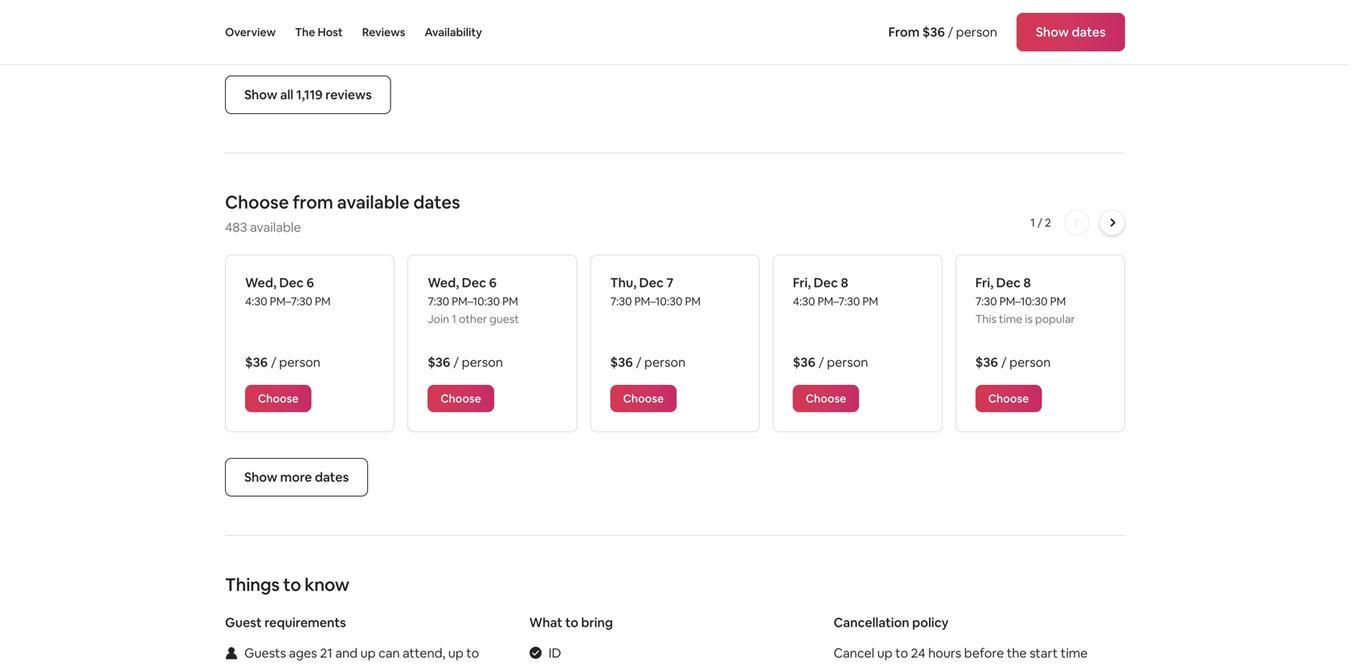 Task type: describe. For each thing, give the bounding box(es) containing it.
cancellation policy
[[834, 615, 949, 631]]

person down is
[[1010, 354, 1051, 371]]

time inside cancel up to 24 hours before the start time
[[1061, 645, 1088, 662]]

pm–10:30 for 6
[[452, 294, 500, 309]]

7:30 for wed,
[[428, 294, 450, 309]]

dec for thu, dec 7
[[640, 275, 664, 291]]

2
[[1045, 215, 1052, 230]]

$36 down this
[[976, 354, 999, 371]]

the host button
[[295, 0, 343, 64]]

time inside fri, dec 8 7:30 pm–10:30 pm this time is popular
[[1000, 312, 1023, 326]]

1 / 2
[[1031, 215, 1052, 230]]

/ down fri, dec 8 7:30 pm–10:30 pm this time is popular
[[1002, 354, 1007, 371]]

dates inside "choose from available dates 483 available"
[[414, 191, 460, 214]]

show more dates
[[244, 469, 349, 486]]

8 for fri, dec 8 7:30 pm–10:30 pm this time is popular
[[1024, 275, 1032, 291]]

show for show all 1,119 reviews
[[244, 86, 278, 103]]

what to bring
[[530, 615, 613, 631]]

$36 / person for fri,
[[793, 354, 869, 371]]

7
[[667, 275, 674, 291]]

cancellation
[[834, 615, 910, 631]]

/ down wed, dec 6 4:30 pm–7:30 pm
[[271, 354, 277, 371]]

pm inside wed, dec 6 7:30 pm–10:30 pm join 1 other guest
[[503, 294, 518, 309]]

dec inside fri, dec 8 7:30 pm–10:30 pm this time is popular
[[997, 275, 1021, 291]]

fri, dec 8 7:30 pm–10:30 pm this time is popular
[[976, 275, 1076, 326]]

this
[[976, 312, 997, 326]]

pm–10:30 for 8
[[1000, 294, 1048, 309]]

person right from
[[957, 24, 998, 40]]

4:30 for wed,
[[245, 294, 268, 309]]

6 for wed, dec 6 7:30 pm–10:30 pm join 1 other guest
[[489, 275, 497, 291]]

show more
[[225, 27, 293, 43]]

requirements
[[265, 615, 346, 631]]

1 horizontal spatial available
[[337, 191, 410, 214]]

other
[[459, 312, 487, 326]]

wed, dec 6 4:30 pm–7:30 pm
[[245, 275, 331, 309]]

guest
[[225, 615, 262, 631]]

show for show dates
[[1036, 24, 1070, 40]]

id
[[549, 645, 562, 662]]

to inside guests ages 21 and up can attend, up to
[[467, 645, 479, 662]]

show more button
[[225, 27, 306, 43]]

can
[[379, 645, 400, 662]]

$36 down fri, dec 8 4:30 pm–7:30 pm
[[793, 354, 816, 371]]

policy
[[913, 615, 949, 631]]

host
[[318, 25, 343, 39]]

show all 1,119 reviews
[[244, 86, 372, 103]]

the
[[1007, 645, 1027, 662]]

things to know
[[225, 574, 350, 597]]

fri, dec 8 4:30 pm–7:30 pm
[[793, 275, 879, 309]]

pm–7:30 for 6
[[270, 294, 313, 309]]

wed, dec 6 7:30 pm–10:30 pm join 1 other guest
[[428, 275, 519, 326]]

before
[[965, 645, 1005, 662]]

up inside cancel up to 24 hours before the start time
[[878, 645, 893, 662]]

from
[[293, 191, 333, 214]]

wed, for wed, dec 6 7:30 pm–10:30 pm join 1 other guest
[[428, 275, 459, 291]]

show more list
[[219, 0, 1132, 76]]

$36 / person for thu,
[[611, 354, 686, 371]]

bring
[[582, 615, 613, 631]]

person down other
[[462, 354, 503, 371]]

to left bring
[[566, 615, 579, 631]]

dec for wed, dec 6
[[279, 275, 304, 291]]

guest requirements
[[225, 615, 346, 631]]

show more dates link
[[225, 458, 368, 497]]

/ right from
[[948, 24, 954, 40]]

reviews button
[[362, 0, 406, 64]]

1 up from the left
[[361, 645, 376, 662]]

guests
[[244, 645, 286, 662]]

2 up from the left
[[449, 645, 464, 662]]

popular
[[1036, 312, 1076, 326]]

7:30 for fri,
[[976, 294, 998, 309]]

to inside cancel up to 24 hours before the start time
[[896, 645, 909, 662]]

cancel up to 24 hours before the start time
[[834, 645, 1088, 663]]



Task type: locate. For each thing, give the bounding box(es) containing it.
pm–10:30
[[452, 294, 500, 309], [635, 294, 683, 309], [1000, 294, 1048, 309]]

7:30 for thu,
[[611, 294, 632, 309]]

2 pm from the left
[[503, 294, 518, 309]]

1 horizontal spatial 8
[[1024, 275, 1032, 291]]

4 pm from the left
[[863, 294, 879, 309]]

things
[[225, 574, 280, 597]]

1 6 from the left
[[307, 275, 314, 291]]

0 horizontal spatial 8
[[841, 275, 849, 291]]

7:30
[[428, 294, 450, 309], [611, 294, 632, 309], [976, 294, 998, 309]]

person
[[957, 24, 998, 40], [279, 354, 321, 371], [462, 354, 503, 371], [645, 354, 686, 371], [827, 354, 869, 371], [1010, 354, 1051, 371]]

wed, up join at the left of the page
[[428, 275, 459, 291]]

$36 / person down other
[[428, 354, 503, 371]]

4 dec from the left
[[814, 275, 839, 291]]

join
[[428, 312, 450, 326]]

24
[[911, 645, 926, 662]]

1 horizontal spatial 7:30
[[611, 294, 632, 309]]

0 horizontal spatial 4:30
[[245, 294, 268, 309]]

pm–10:30 for 7
[[635, 294, 683, 309]]

fri, inside fri, dec 8 7:30 pm–10:30 pm this time is popular
[[976, 275, 994, 291]]

$36 right from
[[923, 24, 946, 40]]

0 horizontal spatial 6
[[307, 275, 314, 291]]

dec inside fri, dec 8 4:30 pm–7:30 pm
[[814, 275, 839, 291]]

fri, for fri, dec 8 4:30 pm–7:30 pm
[[793, 275, 811, 291]]

1 inside wed, dec 6 7:30 pm–10:30 pm join 1 other guest
[[452, 312, 457, 326]]

1 horizontal spatial wed,
[[428, 275, 459, 291]]

availability button
[[425, 0, 482, 64]]

the
[[295, 25, 315, 39]]

1 horizontal spatial pm–10:30
[[635, 294, 683, 309]]

start
[[1030, 645, 1059, 662]]

dec for fri, dec 8
[[814, 275, 839, 291]]

cancel
[[834, 645, 875, 662]]

4 $36 / person from the left
[[793, 354, 869, 371]]

from
[[889, 24, 920, 40]]

0 horizontal spatial up
[[361, 645, 376, 662]]

show dates link
[[1017, 13, 1126, 51]]

2 4:30 from the left
[[793, 294, 816, 309]]

attend,
[[403, 645, 446, 662]]

483
[[225, 219, 247, 236]]

pm–10:30 up is
[[1000, 294, 1048, 309]]

more for show more dates
[[280, 469, 312, 486]]

dec inside wed, dec 6 7:30 pm–10:30 pm join 1 other guest
[[462, 275, 487, 291]]

guest
[[490, 312, 519, 326]]

4:30 for fri,
[[793, 294, 816, 309]]

7:30 down thu,
[[611, 294, 632, 309]]

2 pm–7:30 from the left
[[818, 294, 861, 309]]

6
[[307, 275, 314, 291], [489, 275, 497, 291]]

from $36 / person
[[889, 24, 998, 40]]

1 horizontal spatial dates
[[414, 191, 460, 214]]

6 inside wed, dec 6 4:30 pm–7:30 pm
[[307, 275, 314, 291]]

1 pm–7:30 from the left
[[270, 294, 313, 309]]

0 horizontal spatial pm–10:30
[[452, 294, 500, 309]]

3 pm from the left
[[685, 294, 701, 309]]

2 horizontal spatial 7:30
[[976, 294, 998, 309]]

to left 24
[[896, 645, 909, 662]]

up right cancel
[[878, 645, 893, 662]]

7:30 up join at the left of the page
[[428, 294, 450, 309]]

1 $36 / person from the left
[[245, 354, 321, 371]]

pm–7:30 for 8
[[818, 294, 861, 309]]

1 7:30 from the left
[[428, 294, 450, 309]]

2 fri, from the left
[[976, 275, 994, 291]]

7:30 inside fri, dec 8 7:30 pm–10:30 pm this time is popular
[[976, 294, 998, 309]]

2 horizontal spatial pm–10:30
[[1000, 294, 1048, 309]]

is
[[1026, 312, 1033, 326]]

1 pm–10:30 from the left
[[452, 294, 500, 309]]

2 horizontal spatial dates
[[1072, 24, 1106, 40]]

0 horizontal spatial wed,
[[245, 275, 277, 291]]

show dates
[[1036, 24, 1106, 40]]

wed, down 483
[[245, 275, 277, 291]]

person down thu, dec 7 7:30 pm–10:30 pm
[[645, 354, 686, 371]]

dec inside wed, dec 6 4:30 pm–7:30 pm
[[279, 275, 304, 291]]

wed,
[[245, 275, 277, 291], [428, 275, 459, 291]]

2 wed, from the left
[[428, 275, 459, 291]]

reviews
[[362, 25, 406, 39]]

2 dec from the left
[[462, 275, 487, 291]]

0 vertical spatial more
[[261, 27, 293, 43]]

7:30 up this
[[976, 294, 998, 309]]

8
[[841, 275, 849, 291], [1024, 275, 1032, 291]]

3 dec from the left
[[640, 275, 664, 291]]

3 7:30 from the left
[[976, 294, 998, 309]]

5 pm from the left
[[1051, 294, 1067, 309]]

8 for fri, dec 8 4:30 pm–7:30 pm
[[841, 275, 849, 291]]

4:30 inside wed, dec 6 4:30 pm–7:30 pm
[[245, 294, 268, 309]]

2 $36 / person from the left
[[428, 354, 503, 371]]

1 horizontal spatial pm–7:30
[[818, 294, 861, 309]]

availability
[[425, 25, 482, 39]]

1 fri, from the left
[[793, 275, 811, 291]]

1 horizontal spatial 6
[[489, 275, 497, 291]]

$36 / person down wed, dec 6 4:30 pm–7:30 pm
[[245, 354, 321, 371]]

pm for wed, dec 6
[[315, 294, 331, 309]]

dates
[[1072, 24, 1106, 40], [414, 191, 460, 214], [315, 469, 349, 486]]

5 dec from the left
[[997, 275, 1021, 291]]

8 inside fri, dec 8 7:30 pm–10:30 pm this time is popular
[[1024, 275, 1032, 291]]

1 horizontal spatial 1
[[1031, 215, 1036, 230]]

0 horizontal spatial time
[[1000, 312, 1023, 326]]

1 8 from the left
[[841, 275, 849, 291]]

show all 1,119 reviews link
[[225, 76, 391, 114]]

/ left 2 on the right of page
[[1038, 215, 1043, 230]]

wed, for wed, dec 6 4:30 pm–7:30 pm
[[245, 275, 277, 291]]

0 horizontal spatial fri,
[[793, 275, 811, 291]]

time left is
[[1000, 312, 1023, 326]]

thu, dec 7 7:30 pm–10:30 pm
[[611, 275, 701, 309]]

6 down "choose from available dates 483 available"
[[307, 275, 314, 291]]

2 vertical spatial dates
[[315, 469, 349, 486]]

pm inside fri, dec 8 7:30 pm–10:30 pm this time is popular
[[1051, 294, 1067, 309]]

$36 / person down is
[[976, 354, 1051, 371]]

4:30 inside fri, dec 8 4:30 pm–7:30 pm
[[793, 294, 816, 309]]

0 horizontal spatial pm–7:30
[[270, 294, 313, 309]]

pm–7:30
[[270, 294, 313, 309], [818, 294, 861, 309]]

1 vertical spatial time
[[1061, 645, 1088, 662]]

$36 / person for wed,
[[245, 354, 321, 371]]

wed, inside wed, dec 6 4:30 pm–7:30 pm
[[245, 275, 277, 291]]

1 horizontal spatial up
[[449, 645, 464, 662]]

ages
[[289, 645, 317, 662]]

3 up from the left
[[878, 645, 893, 662]]

1 horizontal spatial time
[[1061, 645, 1088, 662]]

to
[[283, 574, 301, 597], [566, 615, 579, 631], [467, 645, 479, 662], [896, 645, 909, 662]]

hours
[[929, 645, 962, 662]]

fri, inside fri, dec 8 4:30 pm–7:30 pm
[[793, 275, 811, 291]]

1 dec from the left
[[279, 275, 304, 291]]

1 pm from the left
[[315, 294, 331, 309]]

6 up guest
[[489, 275, 497, 291]]

available down 'choose'
[[250, 219, 301, 236]]

8 inside fri, dec 8 4:30 pm–7:30 pm
[[841, 275, 849, 291]]

/
[[948, 24, 954, 40], [1038, 215, 1043, 230], [271, 354, 277, 371], [454, 354, 459, 371], [636, 354, 642, 371], [819, 354, 825, 371], [1002, 354, 1007, 371]]

pm
[[315, 294, 331, 309], [503, 294, 518, 309], [685, 294, 701, 309], [863, 294, 879, 309], [1051, 294, 1067, 309]]

pm–7:30 inside wed, dec 6 4:30 pm–7:30 pm
[[270, 294, 313, 309]]

time
[[1000, 312, 1023, 326], [1061, 645, 1088, 662]]

0 vertical spatial time
[[1000, 312, 1023, 326]]

pm inside wed, dec 6 4:30 pm–7:30 pm
[[315, 294, 331, 309]]

available right the "from"
[[337, 191, 410, 214]]

1 vertical spatial available
[[250, 219, 301, 236]]

overview button
[[225, 0, 276, 64]]

up
[[361, 645, 376, 662], [449, 645, 464, 662], [878, 645, 893, 662]]

more for show more
[[261, 27, 293, 43]]

4:30
[[245, 294, 268, 309], [793, 294, 816, 309]]

0 vertical spatial dates
[[1072, 24, 1106, 40]]

know
[[305, 574, 350, 597]]

1 horizontal spatial 4:30
[[793, 294, 816, 309]]

1 vertical spatial dates
[[414, 191, 460, 214]]

2 8 from the left
[[1024, 275, 1032, 291]]

pm–7:30 inside fri, dec 8 4:30 pm–7:30 pm
[[818, 294, 861, 309]]

pm for fri, dec 8
[[863, 294, 879, 309]]

5 $36 / person from the left
[[976, 354, 1051, 371]]

1 vertical spatial more
[[280, 469, 312, 486]]

dec inside thu, dec 7 7:30 pm–10:30 pm
[[640, 275, 664, 291]]

what
[[530, 615, 563, 631]]

choose
[[225, 191, 289, 214]]

$36
[[923, 24, 946, 40], [245, 354, 268, 371], [428, 354, 451, 371], [611, 354, 633, 371], [793, 354, 816, 371], [976, 354, 999, 371]]

overview
[[225, 25, 276, 39]]

/ down other
[[454, 354, 459, 371]]

3 $36 / person from the left
[[611, 354, 686, 371]]

fri, for fri, dec 8 7:30 pm–10:30 pm this time is popular
[[976, 275, 994, 291]]

more
[[261, 27, 293, 43], [280, 469, 312, 486]]

/ down fri, dec 8 4:30 pm–7:30 pm
[[819, 354, 825, 371]]

show
[[1036, 24, 1070, 40], [225, 27, 258, 43], [244, 86, 278, 103], [244, 469, 278, 486]]

0 horizontal spatial available
[[250, 219, 301, 236]]

6 inside wed, dec 6 7:30 pm–10:30 pm join 1 other guest
[[489, 275, 497, 291]]

$36 / person down fri, dec 8 4:30 pm–7:30 pm
[[793, 354, 869, 371]]

to left know
[[283, 574, 301, 597]]

1 4:30 from the left
[[245, 294, 268, 309]]

1 wed, from the left
[[245, 275, 277, 291]]

1 right join at the left of the page
[[452, 312, 457, 326]]

person down fri, dec 8 4:30 pm–7:30 pm
[[827, 354, 869, 371]]

6 for wed, dec 6 4:30 pm–7:30 pm
[[307, 275, 314, 291]]

more inside list
[[261, 27, 293, 43]]

$36 down thu, dec 7 7:30 pm–10:30 pm
[[611, 354, 633, 371]]

7:30 inside wed, dec 6 7:30 pm–10:30 pm join 1 other guest
[[428, 294, 450, 309]]

thu,
[[611, 275, 637, 291]]

pm–10:30 inside fri, dec 8 7:30 pm–10:30 pm this time is popular
[[1000, 294, 1048, 309]]

0 vertical spatial 1
[[1031, 215, 1036, 230]]

0 horizontal spatial dates
[[315, 469, 349, 486]]

up left "can"
[[361, 645, 376, 662]]

3 pm–10:30 from the left
[[1000, 294, 1048, 309]]

1 vertical spatial 1
[[452, 312, 457, 326]]

choose from available dates 483 available
[[225, 191, 460, 236]]

$36 down wed, dec 6 4:30 pm–7:30 pm
[[245, 354, 268, 371]]

time right start
[[1061, 645, 1088, 662]]

7:30 inside thu, dec 7 7:30 pm–10:30 pm
[[611, 294, 632, 309]]

to right attend,
[[467, 645, 479, 662]]

all
[[280, 86, 294, 103]]

show for show more dates
[[244, 469, 278, 486]]

21
[[320, 645, 333, 662]]

show inside list
[[225, 27, 258, 43]]

pm inside fri, dec 8 4:30 pm–7:30 pm
[[863, 294, 879, 309]]

1
[[1031, 215, 1036, 230], [452, 312, 457, 326]]

wed, inside wed, dec 6 7:30 pm–10:30 pm join 1 other guest
[[428, 275, 459, 291]]

show for show more
[[225, 27, 258, 43]]

person down wed, dec 6 4:30 pm–7:30 pm
[[279, 354, 321, 371]]

up right attend,
[[449, 645, 464, 662]]

dec
[[279, 275, 304, 291], [462, 275, 487, 291], [640, 275, 664, 291], [814, 275, 839, 291], [997, 275, 1021, 291]]

pm–10:30 inside thu, dec 7 7:30 pm–10:30 pm
[[635, 294, 683, 309]]

$36 / person down thu, dec 7 7:30 pm–10:30 pm
[[611, 354, 686, 371]]

list item
[[675, 0, 1056, 76]]

2 6 from the left
[[489, 275, 497, 291]]

$36 / person
[[245, 354, 321, 371], [428, 354, 503, 371], [611, 354, 686, 371], [793, 354, 869, 371], [976, 354, 1051, 371]]

fri,
[[793, 275, 811, 291], [976, 275, 994, 291]]

1,119
[[296, 86, 323, 103]]

$36 down join at the left of the page
[[428, 354, 451, 371]]

pm inside thu, dec 7 7:30 pm–10:30 pm
[[685, 294, 701, 309]]

available
[[337, 191, 410, 214], [250, 219, 301, 236]]

reviews
[[326, 86, 372, 103]]

pm–10:30 up other
[[452, 294, 500, 309]]

guests ages 21 and up can attend, up to
[[244, 645, 479, 663]]

1 horizontal spatial fri,
[[976, 275, 994, 291]]

0 vertical spatial available
[[337, 191, 410, 214]]

pm–10:30 inside wed, dec 6 7:30 pm–10:30 pm join 1 other guest
[[452, 294, 500, 309]]

0 horizontal spatial 1
[[452, 312, 457, 326]]

and
[[335, 645, 358, 662]]

/ down thu, dec 7 7:30 pm–10:30 pm
[[636, 354, 642, 371]]

1 left 2 on the right of page
[[1031, 215, 1036, 230]]

pm–10:30 down the '7'
[[635, 294, 683, 309]]

0 horizontal spatial 7:30
[[428, 294, 450, 309]]

2 7:30 from the left
[[611, 294, 632, 309]]

2 pm–10:30 from the left
[[635, 294, 683, 309]]

the host
[[295, 25, 343, 39]]

2 horizontal spatial up
[[878, 645, 893, 662]]

pm for thu, dec 7
[[685, 294, 701, 309]]



Task type: vqa. For each thing, say whether or not it's contained in the screenshot.
bottommost Antti
no



